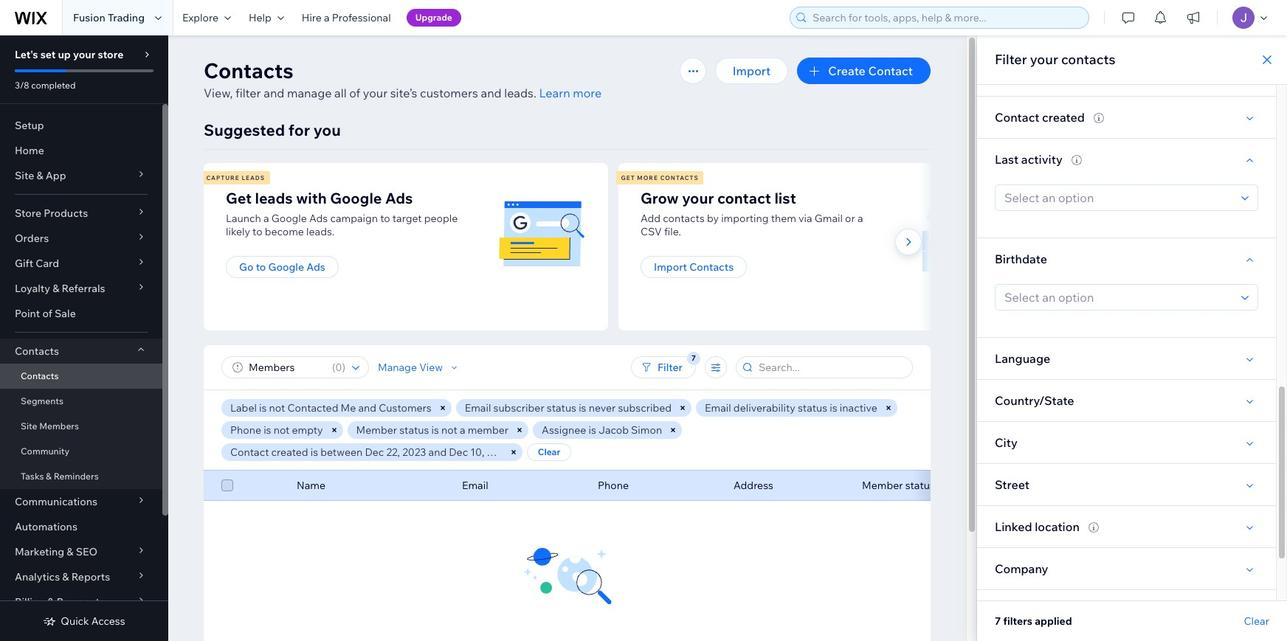 Task type: locate. For each thing, give the bounding box(es) containing it.
setup
[[15, 119, 44, 132]]

member status
[[862, 479, 935, 492]]

leads. down "with"
[[306, 225, 335, 238]]

1 vertical spatial phone
[[598, 479, 629, 492]]

grow your contact list add contacts by importing them via gmail or a csv file.
[[641, 189, 863, 238]]

filter your contacts
[[995, 51, 1116, 68]]

filter inside button
[[658, 361, 683, 374]]

leads. left learn
[[504, 86, 537, 100]]

& inside analytics & reports popup button
[[62, 571, 69, 584]]

list
[[202, 163, 1029, 331]]

& left seo
[[67, 546, 73, 559]]

segments
[[21, 396, 64, 407]]

1 vertical spatial site
[[21, 421, 37, 432]]

filter up subscribed
[[658, 361, 683, 374]]

your right up
[[73, 48, 95, 61]]

status
[[547, 402, 577, 415], [798, 402, 828, 415], [400, 424, 429, 437], [906, 479, 935, 492]]

& inside loyalty & referrals popup button
[[53, 282, 59, 295]]

not for contacted
[[269, 402, 285, 415]]

1 vertical spatial of
[[42, 307, 52, 320]]

phone for phone
[[598, 479, 629, 492]]

2 horizontal spatial contact
[[995, 110, 1040, 125]]

a left the member
[[460, 424, 466, 437]]

communications
[[15, 495, 98, 509]]

1 horizontal spatial filter
[[995, 51, 1028, 68]]

dec left 22, on the bottom left of the page
[[365, 446, 384, 459]]

email subscriber status is never subscribed
[[465, 402, 672, 415]]

let's
[[15, 48, 38, 61]]

0 vertical spatial clear button
[[527, 444, 571, 461]]

& right billing
[[47, 596, 54, 609]]

gmail
[[815, 212, 843, 225]]

of
[[349, 86, 360, 100], [42, 307, 52, 320]]

city
[[995, 436, 1018, 450]]

contacts up filter
[[204, 58, 294, 83]]

1 vertical spatial contact
[[995, 110, 1040, 125]]

0 vertical spatial import
[[733, 63, 771, 78]]

location
[[1035, 520, 1080, 535]]

site inside dropdown button
[[15, 169, 34, 182]]

is left empty
[[264, 424, 271, 437]]

to
[[380, 212, 390, 225], [253, 225, 263, 238], [256, 261, 266, 274]]

0 horizontal spatial contact
[[230, 446, 269, 459]]

email for email subscriber status is never subscribed
[[465, 402, 491, 415]]

1 horizontal spatial contact
[[869, 63, 913, 78]]

name
[[297, 479, 326, 492]]

contact created is between dec 22, 2023 and dec 10, 2023
[[230, 446, 511, 459]]

None checkbox
[[221, 477, 233, 495]]

& inside site & app dropdown button
[[36, 169, 43, 182]]

1 horizontal spatial member
[[862, 479, 903, 492]]

of right all
[[349, 86, 360, 100]]

& right tasks
[[46, 471, 52, 482]]

is down customers
[[432, 424, 439, 437]]

0 horizontal spatial phone
[[230, 424, 261, 437]]

0 vertical spatial created
[[1043, 110, 1085, 125]]

email left deliverability
[[705, 402, 731, 415]]

0 horizontal spatial import
[[654, 261, 687, 274]]

site members
[[21, 421, 79, 432]]

sale
[[55, 307, 76, 320]]

2 vertical spatial ads
[[307, 261, 325, 274]]

import for import
[[733, 63, 771, 78]]

phone down jacob
[[598, 479, 629, 492]]

2 vertical spatial google
[[268, 261, 304, 274]]

assignee is jacob simon
[[542, 424, 662, 437]]

1 vertical spatial leads.
[[306, 225, 335, 238]]

view
[[419, 361, 443, 374]]

contact created
[[995, 110, 1085, 125]]

phone for phone is not empty
[[230, 424, 261, 437]]

is left inactive
[[830, 402, 838, 415]]

analytics
[[15, 571, 60, 584]]

grow
[[641, 189, 679, 207]]

site
[[15, 169, 34, 182], [21, 421, 37, 432]]

ads up target
[[385, 189, 413, 207]]

& right the loyalty
[[53, 282, 59, 295]]

1 vertical spatial filter
[[658, 361, 683, 374]]

your inside contacts view, filter and manage all of your site's customers and leads. learn more
[[363, 86, 388, 100]]

gift card button
[[0, 251, 162, 276]]

import for import contacts
[[654, 261, 687, 274]]

referrals
[[62, 282, 105, 295]]

automations
[[15, 521, 77, 534]]

1 horizontal spatial dec
[[449, 446, 468, 459]]

0 vertical spatial contacts
[[1062, 51, 1116, 68]]

1 vertical spatial contacts
[[663, 212, 705, 225]]

0
[[336, 361, 342, 374]]

0 horizontal spatial contacts
[[663, 212, 705, 225]]

not
[[269, 402, 285, 415], [274, 424, 290, 437], [442, 424, 458, 437]]

Unsaved view field
[[244, 357, 328, 378]]

and right 'customers'
[[481, 86, 502, 100]]

0 vertical spatial clear
[[538, 447, 561, 458]]

ads down "with"
[[309, 212, 328, 225]]

ads inside button
[[307, 261, 325, 274]]

setup link
[[0, 113, 162, 138]]

member for member status
[[862, 479, 903, 492]]

& left reports
[[62, 571, 69, 584]]

contact inside button
[[869, 63, 913, 78]]

contacts down by
[[690, 261, 734, 274]]

0 vertical spatial member
[[356, 424, 397, 437]]

1 2023 from the left
[[402, 446, 426, 459]]

email up the member
[[465, 402, 491, 415]]

automations link
[[0, 515, 162, 540]]

1 vertical spatial select an option field
[[1000, 285, 1237, 310]]

created for contact created is between dec 22, 2023 and dec 10, 2023
[[271, 446, 308, 459]]

1 horizontal spatial 2023
[[487, 446, 511, 459]]

manage view
[[378, 361, 443, 374]]

your inside sidebar 'element'
[[73, 48, 95, 61]]

contacts
[[204, 58, 294, 83], [690, 261, 734, 274], [15, 345, 59, 358], [21, 371, 59, 382]]

billing & payments
[[15, 596, 105, 609]]

empty
[[292, 424, 323, 437]]

to right go
[[256, 261, 266, 274]]

filter
[[995, 51, 1028, 68], [658, 361, 683, 374]]

phone down label
[[230, 424, 261, 437]]

your left site's
[[363, 86, 388, 100]]

& for site
[[36, 169, 43, 182]]

get more contacts
[[621, 174, 699, 182]]

1 horizontal spatial phone
[[598, 479, 629, 492]]

created for contact created
[[1043, 110, 1085, 125]]

a inside grow your contact list add contacts by importing them via gmail or a csv file.
[[858, 212, 863, 225]]

0 vertical spatial select an option field
[[1000, 185, 1237, 210]]

0 horizontal spatial leads.
[[306, 225, 335, 238]]

likely
[[226, 225, 250, 238]]

3/8 completed
[[15, 80, 76, 91]]

not left empty
[[274, 424, 290, 437]]

contacts down point of sale
[[15, 345, 59, 358]]

contact down phone is not empty
[[230, 446, 269, 459]]

ads
[[385, 189, 413, 207], [309, 212, 328, 225], [307, 261, 325, 274]]

0 vertical spatial phone
[[230, 424, 261, 437]]

0 horizontal spatial dec
[[365, 446, 384, 459]]

google down become
[[268, 261, 304, 274]]

1 horizontal spatial created
[[1043, 110, 1085, 125]]

ads down get leads with google ads launch a google ads campaign to target people likely to become leads.
[[307, 261, 325, 274]]

created up activity
[[1043, 110, 1085, 125]]

contact
[[869, 63, 913, 78], [995, 110, 1040, 125], [230, 446, 269, 459]]

payments
[[57, 596, 105, 609]]

site for site members
[[21, 421, 37, 432]]

0 vertical spatial leads.
[[504, 86, 537, 100]]

google
[[330, 189, 382, 207], [272, 212, 307, 225], [268, 261, 304, 274]]

leads. inside contacts view, filter and manage all of your site's customers and leads. learn more
[[504, 86, 537, 100]]

hire
[[302, 11, 322, 24]]

community
[[21, 446, 70, 457]]

contacts inside contacts view, filter and manage all of your site's customers and leads. learn more
[[204, 58, 294, 83]]

your inside grow your contact list add contacts by importing them via gmail or a csv file.
[[682, 189, 714, 207]]

of left sale
[[42, 307, 52, 320]]

let's set up your store
[[15, 48, 124, 61]]

0 vertical spatial of
[[349, 86, 360, 100]]

1 horizontal spatial of
[[349, 86, 360, 100]]

with
[[296, 189, 327, 207]]

google down leads
[[272, 212, 307, 225]]

is
[[259, 402, 267, 415], [579, 402, 587, 415], [830, 402, 838, 415], [264, 424, 271, 437], [432, 424, 439, 437], [589, 424, 596, 437], [311, 446, 318, 459]]

created down phone is not empty
[[271, 446, 308, 459]]

app
[[46, 169, 66, 182]]

customers
[[420, 86, 478, 100]]

1 vertical spatial import
[[654, 261, 687, 274]]

1 horizontal spatial leads.
[[504, 86, 537, 100]]

me
[[341, 402, 356, 415]]

leads. inside get leads with google ads launch a google ads campaign to target people likely to become leads.
[[306, 225, 335, 238]]

is right label
[[259, 402, 267, 415]]

0 horizontal spatial of
[[42, 307, 52, 320]]

1 vertical spatial ads
[[309, 212, 328, 225]]

manage
[[378, 361, 417, 374]]

2 vertical spatial contact
[[230, 446, 269, 459]]

2023 right 10,
[[487, 446, 511, 459]]

0 vertical spatial site
[[15, 169, 34, 182]]

0 horizontal spatial clear button
[[527, 444, 571, 461]]

1 horizontal spatial clear button
[[1244, 615, 1270, 628]]

a right or
[[858, 212, 863, 225]]

1 horizontal spatial clear
[[1244, 615, 1270, 628]]

filter up contact created at top
[[995, 51, 1028, 68]]

( 0 )
[[332, 361, 346, 374]]

1 vertical spatial created
[[271, 446, 308, 459]]

& inside marketing & seo dropdown button
[[67, 546, 73, 559]]

contact right create
[[869, 63, 913, 78]]

help
[[249, 11, 272, 24]]

access
[[91, 615, 125, 628]]

not up phone is not empty
[[269, 402, 285, 415]]

0 vertical spatial filter
[[995, 51, 1028, 68]]

your up by
[[682, 189, 714, 207]]

view,
[[204, 86, 233, 100]]

hire a professional
[[302, 11, 391, 24]]

label is not contacted me and customers
[[230, 402, 432, 415]]

2023 right 22, on the bottom left of the page
[[402, 446, 426, 459]]

import inside list
[[654, 261, 687, 274]]

site down segments
[[21, 421, 37, 432]]

0 vertical spatial contact
[[869, 63, 913, 78]]

assignee
[[542, 424, 586, 437]]

& inside billing & payments popup button
[[47, 596, 54, 609]]

filters
[[1004, 615, 1033, 628]]

created
[[1043, 110, 1085, 125], [271, 446, 308, 459]]

fusion trading
[[73, 11, 145, 24]]

create contact
[[829, 63, 913, 78]]

capture leads
[[206, 174, 265, 182]]

quick access button
[[43, 615, 125, 628]]

1 vertical spatial google
[[272, 212, 307, 225]]

& for analytics
[[62, 571, 69, 584]]

contact up last
[[995, 110, 1040, 125]]

3/8
[[15, 80, 29, 91]]

0 horizontal spatial created
[[271, 446, 308, 459]]

contact
[[718, 189, 771, 207]]

a inside get leads with google ads launch a google ads campaign to target people likely to become leads.
[[264, 212, 269, 225]]

1 vertical spatial clear
[[1244, 615, 1270, 628]]

dec left 10,
[[449, 446, 468, 459]]

point
[[15, 307, 40, 320]]

Select an option field
[[1000, 185, 1237, 210], [1000, 285, 1237, 310]]

22,
[[386, 446, 400, 459]]

import contacts
[[654, 261, 734, 274]]

0 horizontal spatial filter
[[658, 361, 683, 374]]

& inside tasks & reminders link
[[46, 471, 52, 482]]

site down the home
[[15, 169, 34, 182]]

clear button
[[527, 444, 571, 461], [1244, 615, 1270, 628]]

7
[[995, 615, 1001, 628]]

0 horizontal spatial member
[[356, 424, 397, 437]]

google up "campaign"
[[330, 189, 382, 207]]

launch
[[226, 212, 261, 225]]

sidebar element
[[0, 35, 168, 642]]

site & app
[[15, 169, 66, 182]]

leads
[[242, 174, 265, 182]]

1 vertical spatial member
[[862, 479, 903, 492]]

a down leads
[[264, 212, 269, 225]]

1 horizontal spatial import
[[733, 63, 771, 78]]

street
[[995, 478, 1030, 492]]

orders
[[15, 232, 49, 245]]

site & app button
[[0, 163, 162, 188]]

& left app
[[36, 169, 43, 182]]

0 horizontal spatial 2023
[[402, 446, 426, 459]]



Task type: describe. For each thing, give the bounding box(es) containing it.
deliverability
[[734, 402, 796, 415]]

upgrade
[[415, 12, 452, 23]]

upgrade button
[[407, 9, 461, 27]]

contacts up segments
[[21, 371, 59, 382]]

tasks & reminders
[[21, 471, 99, 482]]

2 dec from the left
[[449, 446, 468, 459]]

completed
[[31, 80, 76, 91]]

email for email deliverability status is inactive
[[705, 402, 731, 415]]

customers
[[379, 402, 432, 415]]

Search... field
[[755, 357, 908, 378]]

get leads with google ads launch a google ads campaign to target people likely to become leads.
[[226, 189, 458, 238]]

language
[[995, 351, 1051, 366]]

importing
[[721, 212, 769, 225]]

contact for contact created is between dec 22, 2023 and dec 10, 2023
[[230, 446, 269, 459]]

filter for filter
[[658, 361, 683, 374]]

analytics & reports button
[[0, 565, 162, 590]]

help button
[[240, 0, 293, 35]]

for
[[289, 120, 310, 140]]

store products
[[15, 207, 88, 220]]

1 vertical spatial clear button
[[1244, 615, 1270, 628]]

site's
[[390, 86, 418, 100]]

members
[[39, 421, 79, 432]]

capture
[[206, 174, 240, 182]]

become
[[265, 225, 304, 238]]

suggested for you
[[204, 120, 341, 140]]

contacts inside dropdown button
[[15, 345, 59, 358]]

& for loyalty
[[53, 282, 59, 295]]

company
[[995, 562, 1049, 577]]

& for tasks
[[46, 471, 52, 482]]

community link
[[0, 439, 162, 464]]

email down 10,
[[462, 479, 489, 492]]

0 vertical spatial ads
[[385, 189, 413, 207]]

contacts link
[[0, 364, 162, 389]]

2 select an option field from the top
[[1000, 285, 1237, 310]]

home link
[[0, 138, 162, 163]]

file.
[[664, 225, 681, 238]]

inactive
[[840, 402, 878, 415]]

learn
[[539, 86, 570, 100]]

birthdate
[[995, 252, 1048, 267]]

list
[[775, 189, 796, 207]]

& for marketing
[[67, 546, 73, 559]]

reminders
[[54, 471, 99, 482]]

to right likely
[[253, 225, 263, 238]]

home
[[15, 144, 44, 157]]

to inside button
[[256, 261, 266, 274]]

go to google ads button
[[226, 256, 339, 278]]

create
[[829, 63, 866, 78]]

trading
[[108, 11, 145, 24]]

0 vertical spatial google
[[330, 189, 382, 207]]

member for member status is not a member
[[356, 424, 397, 437]]

filter for filter your contacts
[[995, 51, 1028, 68]]

subscribed
[[618, 402, 672, 415]]

marketing & seo
[[15, 546, 98, 559]]

is down empty
[[311, 446, 318, 459]]

1 dec from the left
[[365, 446, 384, 459]]

contacts view, filter and manage all of your site's customers and leads. learn more
[[204, 58, 602, 100]]

point of sale
[[15, 307, 76, 320]]

contact for contact created
[[995, 110, 1040, 125]]

is left jacob
[[589, 424, 596, 437]]

of inside contacts view, filter and manage all of your site's customers and leads. learn more
[[349, 86, 360, 100]]

list containing get leads with google ads
[[202, 163, 1029, 331]]

not for empty
[[274, 424, 290, 437]]

last
[[995, 152, 1019, 167]]

learn more button
[[539, 84, 602, 102]]

go
[[239, 261, 254, 274]]

linked
[[995, 520, 1033, 535]]

go to google ads
[[239, 261, 325, 274]]

google inside button
[[268, 261, 304, 274]]

applied
[[1035, 615, 1073, 628]]

of inside sidebar 'element'
[[42, 307, 52, 320]]

to left target
[[380, 212, 390, 225]]

billing
[[15, 596, 45, 609]]

marketing
[[15, 546, 64, 559]]

& for billing
[[47, 596, 54, 609]]

Search for tools, apps, help & more... field
[[808, 7, 1085, 28]]

contacts inside button
[[690, 261, 734, 274]]

between
[[321, 446, 363, 459]]

phone is not empty
[[230, 424, 323, 437]]

and right me
[[358, 402, 377, 415]]

gift card
[[15, 257, 59, 270]]

is left never
[[579, 402, 587, 415]]

orders button
[[0, 226, 162, 251]]

member
[[468, 424, 509, 437]]

analytics & reports
[[15, 571, 110, 584]]

tasks & reminders link
[[0, 464, 162, 490]]

a right hire at the top
[[324, 11, 330, 24]]

loyalty
[[15, 282, 50, 295]]

fusion
[[73, 11, 105, 24]]

not left the member
[[442, 424, 458, 437]]

leads
[[255, 189, 293, 207]]

explore
[[182, 11, 219, 24]]

site members link
[[0, 414, 162, 439]]

get
[[621, 174, 635, 182]]

0 horizontal spatial clear
[[538, 447, 561, 458]]

quick
[[61, 615, 89, 628]]

create contact button
[[798, 58, 931, 84]]

site for site & app
[[15, 169, 34, 182]]

your up contact created at top
[[1031, 51, 1059, 68]]

manage
[[287, 86, 332, 100]]

campaign
[[330, 212, 378, 225]]

and right filter
[[264, 86, 285, 100]]

2 2023 from the left
[[487, 446, 511, 459]]

loyalty & referrals button
[[0, 276, 162, 301]]

10,
[[471, 446, 485, 459]]

last activity
[[995, 152, 1063, 167]]

store
[[98, 48, 124, 61]]

store products button
[[0, 201, 162, 226]]

manage view button
[[378, 361, 461, 374]]

and down member status is not a member
[[429, 446, 447, 459]]

up
[[58, 48, 71, 61]]

1 select an option field from the top
[[1000, 185, 1237, 210]]

you
[[314, 120, 341, 140]]

)
[[342, 361, 346, 374]]

1 horizontal spatial contacts
[[1062, 51, 1116, 68]]

simon
[[631, 424, 662, 437]]

contacts inside grow your contact list add contacts by importing them via gmail or a csv file.
[[663, 212, 705, 225]]

gift
[[15, 257, 33, 270]]

via
[[799, 212, 813, 225]]



Task type: vqa. For each thing, say whether or not it's contained in the screenshot.
Name
yes



